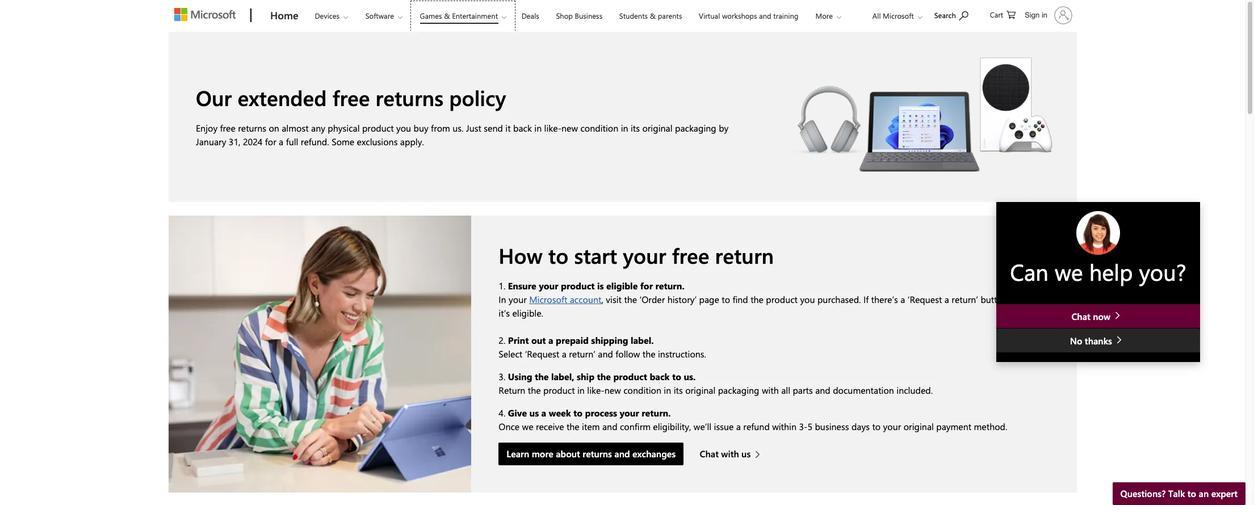 Task type: vqa. For each thing, say whether or not it's contained in the screenshot.
"storage"
no



Task type: locate. For each thing, give the bounding box(es) containing it.
1 vertical spatial original
[[685, 385, 716, 397]]

1 vertical spatial packaging
[[718, 385, 759, 397]]

0 vertical spatial its
[[631, 122, 640, 134]]

1 horizontal spatial original
[[685, 385, 716, 397]]

0 vertical spatial packaging
[[675, 122, 716, 134]]

0 vertical spatial return.
[[655, 280, 685, 292]]

games & entertainment button
[[410, 1, 516, 31]]

return' inside ", visit the 'order history' page to find the product you purchased. if there's a 'request a return' button next to it, it's eligible."
[[952, 294, 978, 306]]

2 horizontal spatial original
[[904, 421, 934, 433]]

free
[[333, 83, 370, 111], [220, 122, 236, 134], [672, 241, 709, 269]]

using
[[508, 371, 532, 383]]

1 vertical spatial you
[[800, 294, 815, 306]]

1 & from the left
[[444, 11, 450, 20]]

and
[[759, 11, 771, 20], [598, 348, 613, 360], [815, 385, 831, 397], [602, 421, 617, 433], [615, 448, 630, 460]]

condition
[[580, 122, 618, 134], [623, 385, 661, 397]]

button
[[981, 294, 1008, 306]]

product inside 1. ensure your product is eligible for return. in your microsoft account
[[561, 280, 595, 292]]

your right days
[[883, 421, 901, 433]]

1 vertical spatial 'request
[[525, 348, 559, 360]]

you up apply.
[[396, 122, 411, 134]]

packaging up 4. give us a week to process your return. once we receive the item and confirm eligibility, we'll issue a refund within 3-5 business days to your original payment method.
[[718, 385, 759, 397]]

0 horizontal spatial chat
[[700, 448, 719, 460]]

apply.
[[400, 136, 424, 148]]

for inside enjoy free returns on almost any physical product you buy from us. just send it back in like-new condition in its original packaging by january 31, 2024 for a full refund. some exclusions apply.
[[265, 136, 276, 148]]

0 vertical spatial 'request
[[908, 294, 942, 306]]

we right can
[[1055, 257, 1083, 287]]

we'll
[[694, 421, 712, 433]]

by
[[719, 122, 729, 134]]

your up microsoft account link
[[539, 280, 558, 292]]

'request down out
[[525, 348, 559, 360]]

return. inside 1. ensure your product is eligible for return. in your microsoft account
[[655, 280, 685, 292]]

packaging
[[675, 122, 716, 134], [718, 385, 759, 397]]

1 vertical spatial return.
[[642, 407, 671, 419]]

1 vertical spatial its
[[674, 385, 683, 397]]

1 vertical spatial return'
[[569, 348, 596, 360]]

like- inside 3. using the label, ship the product back to us. return the product in like-new condition in its original packaging with all parts and documentation included.
[[587, 385, 605, 397]]

condition inside enjoy free returns on almost any physical product you buy from us. just send it back in like-new condition in its original packaging by january 31, 2024 for a full refund. some exclusions apply.
[[580, 122, 618, 134]]

with
[[762, 385, 779, 397], [721, 448, 739, 460]]

to left find
[[722, 294, 730, 306]]

1 vertical spatial back
[[650, 371, 670, 383]]

return' inside the 2. print out a prepaid shipping label. select 'request a return' and follow the instructions.
[[569, 348, 596, 360]]

the inside 4. give us a week to process your return. once we receive the item and confirm eligibility, we'll issue a refund within 3-5 business days to your original payment method.
[[567, 421, 580, 433]]

0 vertical spatial return'
[[952, 294, 978, 306]]

you left purchased.
[[800, 294, 815, 306]]

can
[[1010, 257, 1049, 287]]

1 vertical spatial condition
[[623, 385, 661, 397]]

returns up 2024
[[238, 122, 266, 134]]

1 horizontal spatial back
[[650, 371, 670, 383]]

0 vertical spatial like-
[[544, 122, 562, 134]]

us for with
[[742, 448, 751, 460]]

its
[[631, 122, 640, 134], [674, 385, 683, 397]]

1 horizontal spatial 'request
[[908, 294, 942, 306]]

to inside "dropdown button"
[[1188, 488, 1196, 500]]

free up physical
[[333, 83, 370, 111]]

give
[[508, 407, 527, 419]]

0 horizontal spatial its
[[631, 122, 640, 134]]

enjoy free returns on almost any physical product you buy from us. just send it back in like-new condition in its original packaging by january 31, 2024 for a full refund. some exclusions apply.
[[196, 122, 729, 148]]

our extended free returns policy
[[196, 83, 506, 111]]

return' down 'prepaid' at the left of the page
[[569, 348, 596, 360]]

1 horizontal spatial packaging
[[718, 385, 759, 397]]

1 vertical spatial us.
[[684, 371, 696, 383]]

packaging inside 3. using the label, ship the product back to us. return the product in like-new condition in its original packaging with all parts and documentation included.
[[718, 385, 759, 397]]

and down process
[[602, 421, 617, 433]]

us.
[[453, 122, 464, 134], [684, 371, 696, 383]]

product down the follow
[[613, 371, 647, 383]]

physical
[[328, 122, 360, 134]]

back inside enjoy free returns on almost any physical product you buy from us. just send it back in like-new condition in its original packaging by january 31, 2024 for a full refund. some exclusions apply.
[[513, 122, 532, 134]]

2 vertical spatial free
[[672, 241, 709, 269]]

'request
[[908, 294, 942, 306], [525, 348, 559, 360]]

once
[[499, 421, 520, 433]]

0 horizontal spatial like-
[[544, 122, 562, 134]]

1 vertical spatial us
[[742, 448, 751, 460]]

days
[[852, 421, 870, 433]]

returns inside enjoy free returns on almost any physical product you buy from us. just send it back in like-new condition in its original packaging by january 31, 2024 for a full refund. some exclusions apply.
[[238, 122, 266, 134]]

to
[[548, 241, 568, 269], [722, 294, 730, 306], [1030, 294, 1038, 306], [672, 371, 681, 383], [573, 407, 583, 419], [872, 421, 881, 433], [1188, 488, 1196, 500]]

refund
[[743, 421, 770, 433]]

back right it
[[513, 122, 532, 134]]

0 vertical spatial you
[[396, 122, 411, 134]]

0 horizontal spatial &
[[444, 11, 450, 20]]

returns for learn more about returns and exchanges
[[583, 448, 612, 460]]

'request inside ", visit the 'order history' page to find the product you purchased. if there's a 'request a return' button next to it, it's eligible."
[[908, 294, 942, 306]]

search button
[[929, 2, 973, 27]]

chat with us link
[[700, 443, 766, 466]]

new inside enjoy free returns on almost any physical product you buy from us. just send it back in like-new condition in its original packaging by january 31, 2024 for a full refund. some exclusions apply.
[[562, 122, 578, 134]]

0 horizontal spatial returns
[[238, 122, 266, 134]]

chat left now
[[1072, 310, 1091, 322]]

thanks
[[1085, 335, 1112, 347]]

chat with us
[[700, 448, 751, 460]]

select
[[499, 348, 522, 360]]

us inside 4. give us a week to process your return. once we receive the item and confirm eligibility, we'll issue a refund within 3-5 business days to your original payment method.
[[529, 407, 539, 419]]

2 vertical spatial returns
[[583, 448, 612, 460]]

print
[[508, 335, 529, 347]]

returns up "buy"
[[376, 83, 443, 111]]

& left parents
[[650, 11, 656, 20]]

if
[[864, 294, 869, 306]]

questions? talk to an expert button
[[1113, 483, 1246, 505]]

product up the exclusions
[[362, 122, 394, 134]]

us down 'refund'
[[742, 448, 751, 460]]

0 vertical spatial we
[[1055, 257, 1083, 287]]

no
[[1070, 335, 1082, 347]]

to down instructions.
[[672, 371, 681, 383]]

in
[[499, 294, 506, 306]]

1 vertical spatial chat
[[700, 448, 719, 460]]

the left "label,"
[[535, 371, 549, 383]]

us right give
[[529, 407, 539, 419]]

chat down we'll
[[700, 448, 719, 460]]

a left the full
[[279, 136, 283, 148]]

0 vertical spatial for
[[265, 136, 276, 148]]

us. inside 3. using the label, ship the product back to us. return the product in like-new condition in its original packaging with all parts and documentation included.
[[684, 371, 696, 383]]

1 vertical spatial microsoft
[[529, 294, 567, 306]]

1 horizontal spatial with
[[762, 385, 779, 397]]

0 horizontal spatial original
[[642, 122, 673, 134]]

return. up eligibility, at the right of page
[[642, 407, 671, 419]]

1 horizontal spatial chat
[[1072, 310, 1091, 322]]

& right games
[[444, 11, 450, 20]]

1 horizontal spatial like-
[[587, 385, 605, 397]]

free up 31,
[[220, 122, 236, 134]]

1 vertical spatial like-
[[587, 385, 605, 397]]

cart
[[990, 10, 1003, 19]]

talk
[[1168, 488, 1185, 500]]

the right find
[[751, 294, 764, 306]]

0 horizontal spatial packaging
[[675, 122, 716, 134]]

0 horizontal spatial us.
[[453, 122, 464, 134]]

product right find
[[766, 294, 798, 306]]

you inside enjoy free returns on almost any physical product you buy from us. just send it back in like-new condition in its original packaging by january 31, 2024 for a full refund. some exclusions apply.
[[396, 122, 411, 134]]

chat inside chat with us link
[[700, 448, 719, 460]]

0 vertical spatial chat
[[1072, 310, 1091, 322]]

1 horizontal spatial free
[[333, 83, 370, 111]]

0 horizontal spatial we
[[522, 421, 533, 433]]

january
[[196, 136, 226, 148]]

shipping
[[591, 335, 628, 347]]

2 horizontal spatial returns
[[583, 448, 612, 460]]

0 horizontal spatial for
[[265, 136, 276, 148]]

condition inside 3. using the label, ship the product back to us. return the product in like-new condition in its original packaging with all parts and documentation included.
[[623, 385, 661, 397]]

microsoft image
[[174, 8, 236, 21]]

to right days
[[872, 421, 881, 433]]

a up receive
[[541, 407, 546, 419]]

0 vertical spatial free
[[333, 83, 370, 111]]

'request right there's
[[908, 294, 942, 306]]

search
[[934, 10, 956, 20]]

1 horizontal spatial us
[[742, 448, 751, 460]]

3-
[[799, 421, 808, 433]]

you inside ", visit the 'order history' page to find the product you purchased. if there's a 'request a return' button next to it, it's eligible."
[[800, 294, 815, 306]]

to inside 3. using the label, ship the product back to us. return the product in like-new condition in its original packaging with all parts and documentation included.
[[672, 371, 681, 383]]

for up 'order
[[640, 280, 653, 292]]

all microsoft
[[873, 11, 914, 20]]

like-
[[544, 122, 562, 134], [587, 385, 605, 397]]

about
[[556, 448, 580, 460]]

1 horizontal spatial condition
[[623, 385, 661, 397]]

Search search field
[[929, 2, 980, 27]]

original inside 4. give us a week to process your return. once we receive the item and confirm eligibility, we'll issue a refund within 3-5 business days to your original payment method.
[[904, 421, 934, 433]]

its inside enjoy free returns on almost any physical product you buy from us. just send it back in like-new condition in its original packaging by january 31, 2024 for a full refund. some exclusions apply.
[[631, 122, 640, 134]]

1 horizontal spatial &
[[650, 11, 656, 20]]

in
[[1042, 11, 1048, 19], [534, 122, 542, 134], [621, 122, 628, 134], [577, 385, 585, 397], [664, 385, 671, 397]]

your up confirm
[[620, 407, 639, 419]]

and down shipping
[[598, 348, 613, 360]]

1 vertical spatial with
[[721, 448, 739, 460]]

1 vertical spatial free
[[220, 122, 236, 134]]

to left an
[[1188, 488, 1196, 500]]

shop business link
[[551, 1, 608, 28]]

return. inside 4. give us a week to process your return. once we receive the item and confirm eligibility, we'll issue a refund within 3-5 business days to your original payment method.
[[642, 407, 671, 419]]

your
[[623, 241, 666, 269], [539, 280, 558, 292], [509, 294, 527, 306], [620, 407, 639, 419], [883, 421, 901, 433]]

for inside 1. ensure your product is eligible for return. in your microsoft account
[[640, 280, 653, 292]]

1 vertical spatial for
[[640, 280, 653, 292]]

product
[[362, 122, 394, 134], [561, 280, 595, 292], [766, 294, 798, 306], [613, 371, 647, 383], [543, 385, 575, 397]]

next
[[1010, 294, 1027, 306]]

back
[[513, 122, 532, 134], [650, 371, 670, 383]]

like- down ship on the left bottom
[[587, 385, 605, 397]]

help
[[1089, 257, 1133, 287]]

a right there's
[[901, 294, 905, 306]]

0 horizontal spatial condition
[[580, 122, 618, 134]]

the
[[624, 294, 637, 306], [751, 294, 764, 306], [643, 348, 656, 360], [535, 371, 549, 383], [597, 371, 611, 383], [528, 385, 541, 397], [567, 421, 580, 433]]

0 vertical spatial condition
[[580, 122, 618, 134]]

parents
[[658, 11, 682, 20]]

we inside 4. give us a week to process your return. once we receive the item and confirm eligibility, we'll issue a refund within 3-5 business days to your original payment method.
[[522, 421, 533, 433]]

0 horizontal spatial microsoft
[[529, 294, 567, 306]]

returns down item
[[583, 448, 612, 460]]

0 vertical spatial new
[[562, 122, 578, 134]]

0 vertical spatial returns
[[376, 83, 443, 111]]

like- inside enjoy free returns on almost any physical product you buy from us. just send it back in like-new condition in its original packaging by january 31, 2024 for a full refund. some exclusions apply.
[[544, 122, 562, 134]]

some
[[332, 136, 354, 148]]

1 horizontal spatial us.
[[684, 371, 696, 383]]

1 vertical spatial we
[[522, 421, 533, 433]]

questions?
[[1121, 488, 1166, 500]]

1 vertical spatial returns
[[238, 122, 266, 134]]

0 horizontal spatial us
[[529, 407, 539, 419]]

1 horizontal spatial for
[[640, 280, 653, 292]]

3.
[[499, 371, 506, 383]]

1 horizontal spatial microsoft
[[883, 11, 914, 20]]

the down eligible
[[624, 294, 637, 306]]

return' left button
[[952, 294, 978, 306]]

1 horizontal spatial its
[[674, 385, 683, 397]]

all
[[781, 385, 790, 397]]

the inside the 2. print out a prepaid shipping label. select 'request a return' and follow the instructions.
[[643, 348, 656, 360]]

0 horizontal spatial back
[[513, 122, 532, 134]]

1 horizontal spatial you
[[800, 294, 815, 306]]

0 horizontal spatial 'request
[[525, 348, 559, 360]]

us. left just
[[453, 122, 464, 134]]

0 vertical spatial back
[[513, 122, 532, 134]]

0 vertical spatial microsoft
[[883, 11, 914, 20]]

any
[[311, 122, 325, 134]]

us. down instructions.
[[684, 371, 696, 383]]

0 horizontal spatial new
[[562, 122, 578, 134]]

home link
[[265, 1, 304, 31]]

a right issue
[[736, 421, 741, 433]]

entertainment
[[452, 11, 498, 20]]

& inside dropdown button
[[444, 11, 450, 20]]

2 vertical spatial original
[[904, 421, 934, 433]]

questions? talk to an expert
[[1121, 488, 1238, 500]]

documentation
[[833, 385, 894, 397]]

the down label.
[[643, 348, 656, 360]]

0 vertical spatial with
[[762, 385, 779, 397]]

microsoft right all at the top
[[883, 11, 914, 20]]

packaging left by
[[675, 122, 716, 134]]

you
[[396, 122, 411, 134], [800, 294, 815, 306]]

free up history'
[[672, 241, 709, 269]]

product up account
[[561, 280, 595, 292]]

included.
[[897, 385, 933, 397]]

with down issue
[[721, 448, 739, 460]]

1 horizontal spatial new
[[605, 385, 621, 397]]

for
[[265, 136, 276, 148], [640, 280, 653, 292]]

sign in
[[1025, 11, 1048, 19]]

0 vertical spatial original
[[642, 122, 673, 134]]

microsoft up "eligible."
[[529, 294, 567, 306]]

parts
[[793, 385, 813, 397]]

microsoft
[[883, 11, 914, 20], [529, 294, 567, 306]]

person smiling while using a surface device. image
[[169, 216, 471, 493]]

0 horizontal spatial return'
[[569, 348, 596, 360]]

chat now button
[[996, 304, 1200, 328]]

2 & from the left
[[650, 11, 656, 20]]

1 horizontal spatial returns
[[376, 83, 443, 111]]

students & parents
[[619, 11, 682, 20]]

returns for our extended free returns policy
[[376, 83, 443, 111]]

1 horizontal spatial we
[[1055, 257, 1083, 287]]

buy
[[414, 122, 429, 134]]

the left item
[[567, 421, 580, 433]]

original inside enjoy free returns on almost any physical product you buy from us. just send it back in like-new condition in its original packaging by january 31, 2024 for a full refund. some exclusions apply.
[[642, 122, 673, 134]]

,
[[602, 294, 604, 306]]

with left all
[[762, 385, 779, 397]]

microsoft inside 1. ensure your product is eligible for return. in your microsoft account
[[529, 294, 567, 306]]

return.
[[655, 280, 685, 292], [642, 407, 671, 419]]

0 vertical spatial us
[[529, 407, 539, 419]]

a variety of surface devices. image
[[774, 32, 1077, 202]]

like- right it
[[544, 122, 562, 134]]

chat for chat now
[[1072, 310, 1091, 322]]

chat inside button
[[1072, 310, 1091, 322]]

exchanges
[[633, 448, 676, 460]]

more
[[532, 448, 553, 460]]

and right parts
[[815, 385, 831, 397]]

we down give
[[522, 421, 533, 433]]

0 vertical spatial us.
[[453, 122, 464, 134]]

back down instructions.
[[650, 371, 670, 383]]

for down on
[[265, 136, 276, 148]]

1 vertical spatial new
[[605, 385, 621, 397]]

0 horizontal spatial free
[[220, 122, 236, 134]]

original inside 3. using the label, ship the product back to us. return the product in like-new condition in its original packaging with all parts and documentation included.
[[685, 385, 716, 397]]

0 horizontal spatial you
[[396, 122, 411, 134]]

return. up history'
[[655, 280, 685, 292]]

1 horizontal spatial return'
[[952, 294, 978, 306]]



Task type: describe. For each thing, give the bounding box(es) containing it.
your down ensure
[[509, 294, 527, 306]]

product inside ", visit the 'order history' page to find the product you purchased. if there's a 'request a return' button next to it, it's eligible."
[[766, 294, 798, 306]]

packaging inside enjoy free returns on almost any physical product you buy from us. just send it back in like-new condition in its original packaging by january 31, 2024 for a full refund. some exclusions apply.
[[675, 122, 716, 134]]

to left it,
[[1030, 294, 1038, 306]]

just
[[466, 122, 481, 134]]

new inside 3. using the label, ship the product back to us. return the product in like-new condition in its original packaging with all parts and documentation included.
[[605, 385, 621, 397]]

you?
[[1139, 257, 1187, 287]]

can we help you?
[[1010, 257, 1187, 287]]

and inside 4. give us a week to process your return. once we receive the item and confirm eligibility, we'll issue a refund within 3-5 business days to your original payment method.
[[602, 421, 617, 433]]

business
[[815, 421, 849, 433]]

with inside 3. using the label, ship the product back to us. return the product in like-new condition in its original packaging with all parts and documentation included.
[[762, 385, 779, 397]]

all
[[873, 11, 881, 20]]

product down "label,"
[[543, 385, 575, 397]]

2 horizontal spatial free
[[672, 241, 709, 269]]

4.
[[499, 407, 506, 419]]

3. using the label, ship the product back to us. return the product in like-new condition in its original packaging with all parts and documentation included.
[[499, 371, 935, 397]]

the down using
[[528, 385, 541, 397]]

students
[[619, 11, 648, 20]]

now
[[1093, 310, 1111, 322]]

a inside enjoy free returns on almost any physical product you buy from us. just send it back in like-new condition in its original packaging by january 31, 2024 for a full refund. some exclusions apply.
[[279, 136, 283, 148]]

enjoy
[[196, 122, 218, 134]]

free inside enjoy free returns on almost any physical product you buy from us. just send it back in like-new condition in its original packaging by january 31, 2024 for a full refund. some exclusions apply.
[[220, 122, 236, 134]]

how
[[499, 241, 543, 269]]

virtual workshops and training link
[[694, 1, 804, 28]]

back inside 3. using the label, ship the product back to us. return the product in like-new condition in its original packaging with all parts and documentation included.
[[650, 371, 670, 383]]

software button
[[356, 1, 412, 31]]

training
[[773, 11, 799, 20]]

microsoft inside dropdown button
[[883, 11, 914, 20]]

how to start your free return
[[499, 241, 774, 269]]

cart link
[[990, 1, 1016, 28]]

page
[[699, 294, 719, 306]]

label.
[[631, 335, 654, 347]]

week
[[549, 407, 571, 419]]

label,
[[551, 371, 574, 383]]

almost
[[282, 122, 309, 134]]

more button
[[806, 1, 851, 31]]

games
[[420, 11, 442, 20]]

more
[[816, 11, 833, 20]]

eligible
[[606, 280, 638, 292]]

a left button
[[945, 294, 949, 306]]

us for give
[[529, 407, 539, 419]]

find
[[733, 294, 748, 306]]

, visit the 'order history' page to find the product you purchased. if there's a 'request a return' button next to it, it's eligible.
[[499, 294, 1048, 319]]

microsoft account link
[[529, 294, 602, 306]]

history'
[[667, 294, 697, 306]]

learn
[[507, 448, 529, 460]]

2024
[[243, 136, 263, 148]]

shop business
[[556, 11, 602, 20]]

learn more about returns and exchanges
[[507, 448, 676, 460]]

ship
[[577, 371, 594, 383]]

it,
[[1041, 294, 1048, 306]]

send
[[484, 122, 503, 134]]

all microsoft button
[[863, 1, 928, 31]]

ensure
[[508, 280, 536, 292]]

a right out
[[548, 335, 553, 347]]

sign in link
[[1018, 2, 1077, 29]]

extended
[[238, 83, 327, 111]]

within
[[772, 421, 797, 433]]

& for games
[[444, 11, 450, 20]]

virtual workshops and training
[[699, 11, 799, 20]]

is
[[597, 280, 604, 292]]

confirm
[[620, 421, 651, 433]]

and down confirm
[[615, 448, 630, 460]]

product inside enjoy free returns on almost any physical product you buy from us. just send it back in like-new condition in its original packaging by january 31, 2024 for a full refund. some exclusions apply.
[[362, 122, 394, 134]]

from
[[431, 122, 450, 134]]

software
[[365, 11, 394, 20]]

31,
[[229, 136, 240, 148]]

exclusions
[[357, 136, 398, 148]]

no thanks button
[[996, 329, 1200, 353]]

item
[[582, 421, 600, 433]]

issue
[[714, 421, 734, 433]]

on
[[269, 122, 279, 134]]

and inside 3. using the label, ship the product back to us. return the product in like-new condition in its original packaging with all parts and documentation included.
[[815, 385, 831, 397]]

it
[[505, 122, 511, 134]]

prepaid
[[556, 335, 589, 347]]

deals link
[[516, 1, 544, 28]]

0 horizontal spatial with
[[721, 448, 739, 460]]

1.
[[499, 280, 506, 292]]

process
[[585, 407, 617, 419]]

return
[[499, 385, 525, 397]]

to right week
[[573, 407, 583, 419]]

the right ship on the left bottom
[[597, 371, 611, 383]]

your up eligible
[[623, 241, 666, 269]]

purchased.
[[818, 294, 861, 306]]

& for students
[[650, 11, 656, 20]]

chat for chat with us
[[700, 448, 719, 460]]

2. print out a prepaid shipping label. select 'request a return' and follow the instructions.
[[499, 335, 706, 360]]

its inside 3. using the label, ship the product back to us. return the product in like-new condition in its original packaging with all parts and documentation included.
[[674, 385, 683, 397]]

a down 'prepaid' at the left of the page
[[562, 348, 567, 360]]

to left start
[[548, 241, 568, 269]]

refund.
[[301, 136, 329, 148]]

no thanks
[[1070, 335, 1115, 347]]

and left training
[[759, 11, 771, 20]]

and inside the 2. print out a prepaid shipping label. select 'request a return' and follow the instructions.
[[598, 348, 613, 360]]

expert
[[1211, 488, 1238, 500]]

method.
[[974, 421, 1007, 433]]

return
[[715, 241, 774, 269]]

'request inside the 2. print out a prepaid shipping label. select 'request a return' and follow the instructions.
[[525, 348, 559, 360]]

games & entertainment
[[420, 11, 498, 20]]

us. inside enjoy free returns on almost any physical product you buy from us. just send it back in like-new condition in its original packaging by january 31, 2024 for a full refund. some exclusions apply.
[[453, 122, 464, 134]]

visit
[[606, 294, 622, 306]]

'order
[[640, 294, 665, 306]]

there's
[[871, 294, 898, 306]]

account
[[570, 294, 602, 306]]



